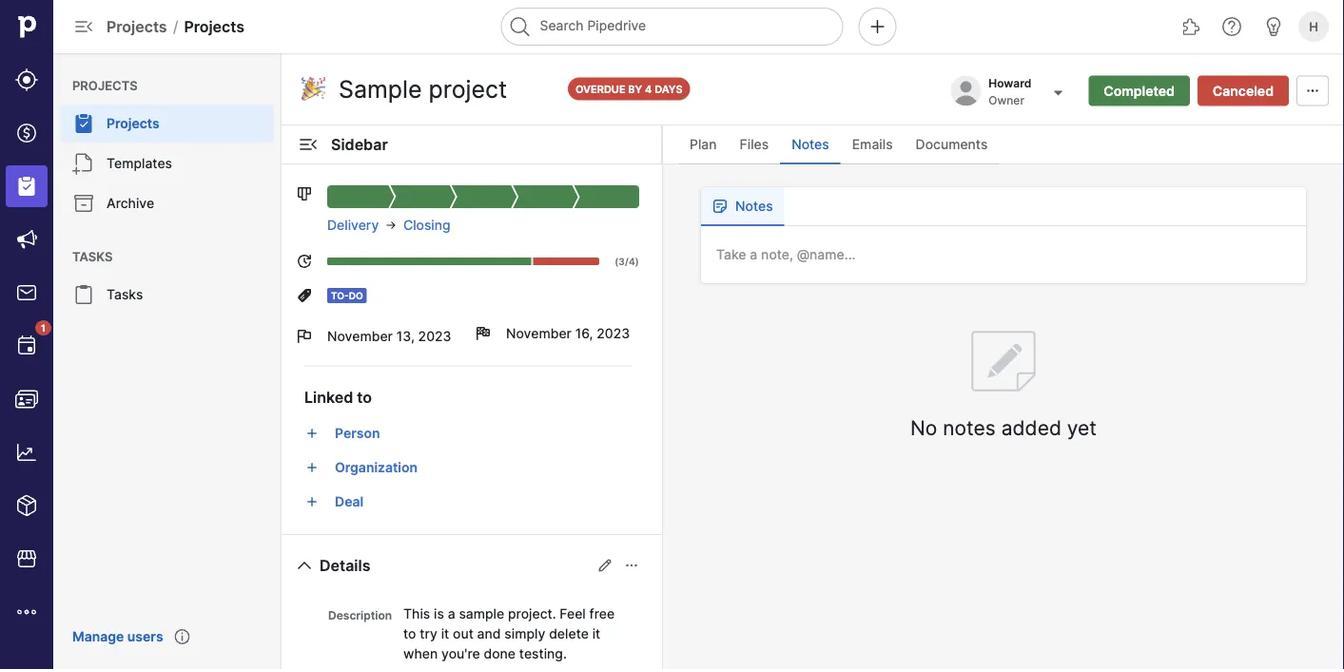 Task type: vqa. For each thing, say whether or not it's contained in the screenshot.
Company settings in menu item
no



Task type: locate. For each thing, give the bounding box(es) containing it.
to left try
[[403, 626, 416, 642]]

color primary image
[[1302, 83, 1325, 98], [297, 133, 320, 156], [476, 326, 491, 342], [297, 329, 312, 344], [598, 559, 613, 574], [624, 559, 639, 574]]

feel
[[560, 606, 586, 622]]

documents
[[916, 137, 988, 153]]

project.
[[508, 606, 556, 622]]

a right is
[[448, 606, 455, 622]]

13,
[[397, 329, 415, 345]]

november left 13, in the left of the page
[[327, 329, 393, 345]]

menu containing projects
[[53, 53, 282, 670]]

1 horizontal spatial it
[[593, 626, 601, 642]]

1 vertical spatial color undefined image
[[72, 284, 95, 306]]

menu item
[[0, 160, 53, 213]]

color primary image
[[297, 187, 312, 202], [713, 199, 728, 214], [385, 218, 398, 233], [297, 254, 312, 269], [297, 288, 312, 304], [293, 555, 316, 578]]

completed button
[[1089, 76, 1190, 106]]

testing.
[[519, 646, 567, 662]]

it down free
[[593, 626, 601, 642]]

1 horizontal spatial notes
[[792, 137, 830, 153]]

projects
[[107, 17, 167, 36], [184, 17, 245, 36], [72, 78, 138, 93], [107, 116, 160, 132]]

2 color undefined image from the top
[[72, 284, 95, 306]]

completed
[[1104, 83, 1175, 99]]

plan
[[690, 137, 717, 153]]

november left 16,
[[506, 326, 572, 342]]

)
[[636, 256, 639, 267]]

color undefined image
[[72, 152, 95, 175], [72, 284, 95, 306]]

november 13, 2023
[[327, 329, 452, 345]]

0 vertical spatial color undefined image
[[72, 152, 95, 175]]

0 vertical spatial color active image
[[305, 461, 320, 476]]

a right take on the right of the page
[[750, 247, 758, 263]]

0 horizontal spatial 4
[[629, 256, 636, 267]]

0 horizontal spatial november
[[327, 329, 393, 345]]

a
[[750, 247, 758, 263], [448, 606, 455, 622]]

november for november 16, 2023
[[506, 326, 572, 342]]

projects menu item
[[53, 105, 282, 143]]

november for november 13, 2023
[[327, 329, 393, 345]]

color undefined image inside tasks link
[[72, 284, 95, 306]]

to
[[357, 388, 372, 407], [403, 626, 416, 642]]

1 horizontal spatial 4
[[645, 83, 652, 95]]

notes right the files
[[792, 137, 830, 153]]

it right try
[[441, 626, 449, 642]]

0 horizontal spatial /
[[173, 17, 178, 36]]

2 color active image from the top
[[305, 495, 320, 510]]

projects link
[[61, 105, 274, 143]]

color undefined image inside archive "link"
[[72, 192, 95, 215]]

2023 right 16,
[[597, 326, 630, 342]]

menu toggle image
[[72, 15, 95, 38]]

insights image
[[15, 442, 38, 464]]

and
[[477, 626, 501, 642]]

organization button
[[327, 453, 639, 483]]

1 vertical spatial /
[[625, 256, 629, 267]]

/ right (
[[625, 256, 629, 267]]

contacts image
[[15, 388, 38, 411]]

1 color active image from the top
[[305, 461, 320, 476]]

color active image
[[305, 426, 320, 442]]

it
[[441, 626, 449, 642], [593, 626, 601, 642]]

1 horizontal spatial to
[[403, 626, 416, 642]]

howard owner
[[989, 76, 1032, 108]]

0 horizontal spatial 2023
[[418, 329, 452, 345]]

emails
[[852, 137, 893, 153]]

by
[[628, 83, 643, 95]]

1 vertical spatial color undefined image
[[72, 192, 95, 215]]

/ right menu toggle icon
[[173, 17, 178, 36]]

1 vertical spatial to
[[403, 626, 416, 642]]

(
[[615, 256, 619, 267]]

2023 right 13, in the left of the page
[[418, 329, 452, 345]]

marketplace image
[[15, 548, 38, 571]]

campaigns image
[[15, 228, 38, 251]]

color active image left deal
[[305, 495, 320, 510]]

1 horizontal spatial 2023
[[597, 326, 630, 342]]

4
[[645, 83, 652, 95], [629, 256, 636, 267]]

to right "linked"
[[357, 388, 372, 407]]

0 horizontal spatial it
[[441, 626, 449, 642]]

color undefined image right deals 'icon'
[[72, 112, 95, 135]]

color undefined image inside projects link
[[72, 112, 95, 135]]

templates link
[[61, 145, 274, 183]]

3
[[619, 256, 625, 267]]

0 horizontal spatial a
[[448, 606, 455, 622]]

( 3 / 4 )
[[615, 256, 639, 267]]

overdue by 4 days
[[576, 83, 683, 95]]

4 right by
[[645, 83, 652, 95]]

color undefined image
[[72, 112, 95, 135], [72, 192, 95, 215], [15, 335, 38, 358]]

1 vertical spatial tasks
[[107, 287, 143, 303]]

/
[[173, 17, 178, 36], [625, 256, 629, 267]]

1 vertical spatial notes
[[736, 198, 773, 215]]

notes
[[792, 137, 830, 153], [736, 198, 773, 215]]

h
[[1310, 19, 1319, 34]]

color undefined image inside templates link
[[72, 152, 95, 175]]

you're
[[442, 646, 480, 662]]

0 vertical spatial color undefined image
[[72, 112, 95, 135]]

canceled
[[1213, 83, 1274, 99]]

details button
[[289, 551, 378, 581]]

notes up take on the right of the page
[[736, 198, 773, 215]]

tasks link
[[61, 276, 274, 314]]

try
[[420, 626, 438, 642]]

this
[[403, 606, 430, 622]]

tasks
[[72, 249, 113, 264], [107, 287, 143, 303]]

2023
[[597, 326, 630, 342], [418, 329, 452, 345]]

person
[[335, 426, 380, 442]]

notes
[[943, 416, 996, 441]]

color active image for organization
[[305, 461, 320, 476]]

1 vertical spatial color active image
[[305, 495, 320, 510]]

color undefined image down sales inbox 'icon'
[[15, 335, 38, 358]]

0 vertical spatial notes
[[792, 137, 830, 153]]

menu
[[53, 53, 282, 670]]

color undefined image left archive
[[72, 192, 95, 215]]

1 link
[[6, 321, 51, 367]]

november
[[506, 326, 572, 342], [327, 329, 393, 345]]

color active image down color active image
[[305, 461, 320, 476]]

0 vertical spatial /
[[173, 17, 178, 36]]

more image
[[15, 601, 38, 624]]

out
[[453, 626, 474, 642]]

1 horizontal spatial november
[[506, 326, 572, 342]]

color undefined image for projects
[[72, 112, 95, 135]]

note,
[[761, 247, 794, 263]]

0 vertical spatial to
[[357, 388, 372, 407]]

manage users button
[[61, 620, 175, 655]]

0 vertical spatial 4
[[645, 83, 652, 95]]

4 right the '3'
[[629, 256, 636, 267]]

deal button
[[327, 487, 639, 518]]

1 color undefined image from the top
[[72, 152, 95, 175]]

@name...
[[797, 247, 856, 263]]

color undefined image right sales inbox 'icon'
[[72, 284, 95, 306]]

color undefined image left templates
[[72, 152, 95, 175]]

0 horizontal spatial notes
[[736, 198, 773, 215]]

manage users
[[72, 629, 163, 646]]

2 vertical spatial color undefined image
[[15, 335, 38, 358]]

howard
[[989, 76, 1032, 90]]

1 horizontal spatial a
[[750, 247, 758, 263]]

0 vertical spatial a
[[750, 247, 758, 263]]

1 vertical spatial a
[[448, 606, 455, 622]]

done
[[484, 646, 516, 662]]

color active image
[[305, 461, 320, 476], [305, 495, 320, 510]]

files
[[740, 137, 769, 153]]



Task type: describe. For each thing, give the bounding box(es) containing it.
1
[[41, 323, 46, 334]]

sales inbox image
[[15, 282, 38, 305]]

november 16, 2023 button
[[476, 315, 639, 353]]

quick add image
[[866, 15, 889, 38]]

canceled button
[[1198, 76, 1289, 106]]

color undefined image for tasks
[[72, 284, 95, 306]]

color undefined image for archive
[[72, 192, 95, 215]]

description
[[328, 609, 392, 623]]

free
[[590, 606, 615, 622]]

color primary image inside "november 16, 2023" button
[[476, 326, 491, 342]]

info image
[[175, 630, 190, 645]]

users
[[127, 629, 163, 646]]

🎉  Sample project text field
[[297, 70, 553, 108]]

2023 for november 13, 2023
[[418, 329, 452, 345]]

empty notes list image
[[965, 322, 1043, 401]]

archive
[[107, 196, 154, 212]]

sidebar
[[331, 135, 388, 154]]

Search Pipedrive field
[[501, 8, 844, 46]]

take a note, @name...
[[717, 247, 856, 263]]

0 horizontal spatial to
[[357, 388, 372, 407]]

no notes added yet
[[911, 416, 1097, 441]]

details
[[320, 557, 371, 575]]

sample
[[459, 606, 505, 622]]

sales assistant image
[[1263, 15, 1286, 38]]

color active image for deal
[[305, 495, 320, 510]]

organization
[[335, 460, 418, 476]]

deal
[[335, 494, 364, 511]]

projects image
[[15, 175, 38, 198]]

archive link
[[61, 185, 274, 223]]

leads image
[[15, 69, 38, 91]]

owner
[[989, 94, 1025, 108]]

projects / projects
[[107, 17, 245, 36]]

take
[[717, 247, 747, 263]]

color primary image inside details button
[[293, 555, 316, 578]]

deals image
[[15, 122, 38, 145]]

1 menu
[[0, 0, 53, 670]]

days
[[655, 83, 683, 95]]

a inside this is a sample project. feel free to try it out and simply delete it when you're done testing.
[[448, 606, 455, 622]]

1 vertical spatial 4
[[629, 256, 636, 267]]

home image
[[12, 12, 41, 41]]

overdue
[[576, 83, 626, 95]]

h button
[[1295, 8, 1333, 46]]

templates
[[107, 156, 172, 172]]

projects inside menu item
[[107, 116, 160, 132]]

2023 for november 16, 2023
[[597, 326, 630, 342]]

is
[[434, 606, 444, 622]]

november 16, 2023
[[506, 326, 630, 342]]

howard link
[[989, 76, 1036, 90]]

products image
[[15, 495, 38, 518]]

quick help image
[[1221, 15, 1244, 38]]

added
[[1002, 416, 1062, 441]]

linked to
[[305, 388, 372, 407]]

1 it from the left
[[441, 626, 449, 642]]

1 horizontal spatial /
[[625, 256, 629, 267]]

no
[[911, 416, 938, 441]]

0 vertical spatial tasks
[[72, 249, 113, 264]]

yet
[[1068, 416, 1097, 441]]

this is a sample project. feel free to try it out and simply delete it when you're done testing.
[[403, 606, 615, 662]]

color undefined image for templates
[[72, 152, 95, 175]]

person button
[[327, 419, 639, 449]]

linked
[[305, 388, 353, 407]]

simply
[[505, 626, 546, 642]]

manage
[[72, 629, 124, 646]]

2 it from the left
[[593, 626, 601, 642]]

to inside this is a sample project. feel free to try it out and simply delete it when you're done testing.
[[403, 626, 416, 642]]

16,
[[575, 326, 593, 342]]

when
[[403, 646, 438, 662]]

delete
[[549, 626, 589, 642]]

november 13, 2023 button
[[297, 315, 461, 359]]

transfer ownership image
[[1047, 81, 1070, 104]]

delivery
[[327, 217, 379, 234]]

color undefined image inside 1 link
[[15, 335, 38, 358]]

color primary image inside november 13, 2023 button
[[297, 329, 312, 344]]

closing
[[403, 217, 451, 234]]



